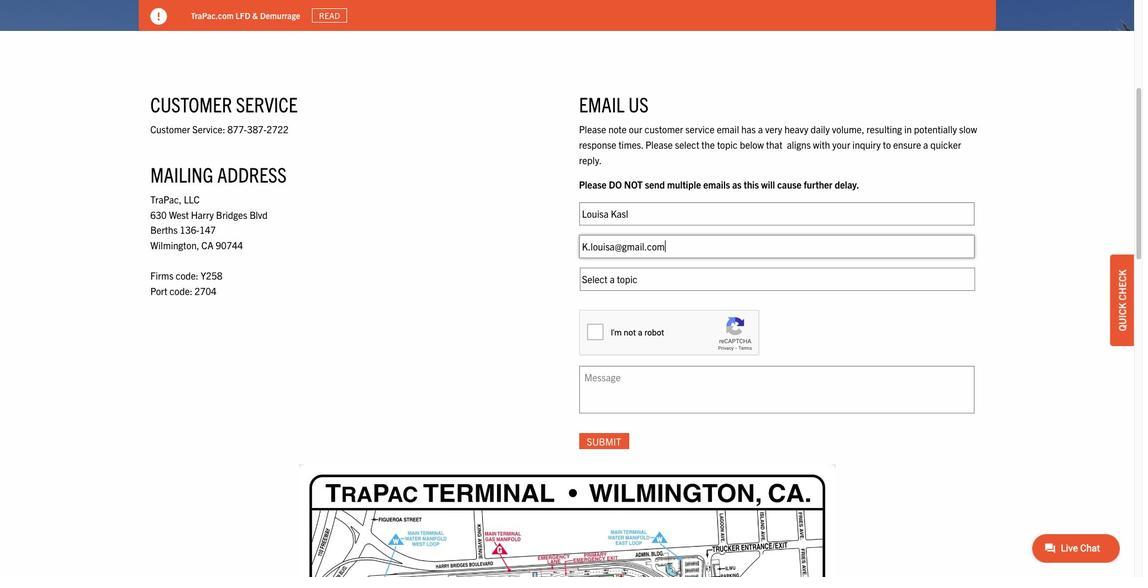 Task type: vqa. For each thing, say whether or not it's contained in the screenshot.
Owners
no



Task type: describe. For each thing, give the bounding box(es) containing it.
west
[[169, 209, 189, 221]]

please do not send multiple emails as this will cause further delay.
[[579, 179, 860, 191]]

trapac, llc 630 west harry bridges blvd berths 136-147 wilmington, ca 90744
[[150, 194, 268, 251]]

check
[[1117, 270, 1129, 301]]

demurrage
[[260, 10, 300, 21]]

quick check link
[[1111, 255, 1135, 347]]

send
[[645, 179, 665, 191]]

y258
[[201, 270, 223, 282]]

0 vertical spatial code:
[[176, 270, 199, 282]]

cause
[[778, 179, 802, 191]]

response
[[579, 139, 617, 151]]

quick
[[1117, 303, 1129, 332]]

Your Name text field
[[579, 202, 975, 226]]

below
[[740, 139, 764, 151]]

do
[[609, 179, 622, 191]]

very
[[766, 124, 783, 135]]

address
[[217, 161, 287, 187]]

your
[[833, 139, 851, 151]]

2722
[[267, 124, 289, 135]]

the
[[702, 139, 715, 151]]

please for not
[[579, 179, 607, 191]]

emails
[[704, 179, 731, 191]]

firms code:  y258 port code:  2704
[[150, 270, 223, 297]]

387-
[[247, 124, 267, 135]]

multiple
[[667, 179, 701, 191]]

to
[[883, 139, 892, 151]]

berths
[[150, 224, 178, 236]]

email us
[[579, 91, 649, 117]]

port
[[150, 285, 168, 297]]

147
[[200, 224, 216, 236]]

1 vertical spatial code:
[[170, 285, 193, 297]]

2704
[[195, 285, 217, 297]]

service:
[[192, 124, 225, 135]]

please note our customer service email has a very heavy daily volume, resulting in potentially slow response times. please select the topic below that  aligns with your inquiry to ensure a quicker reply.
[[579, 124, 978, 166]]

topic
[[717, 139, 738, 151]]

daily
[[811, 124, 830, 135]]

customer service: 877-387-2722
[[150, 124, 289, 135]]

us
[[629, 91, 649, 117]]

customer service
[[150, 91, 298, 117]]

877-
[[228, 124, 247, 135]]

read link
[[312, 8, 347, 23]]

Message text field
[[579, 366, 975, 414]]

please for our
[[579, 124, 607, 135]]

trapac.com lfd & demurrage
[[191, 10, 300, 21]]

has
[[742, 124, 756, 135]]

630
[[150, 209, 167, 221]]

service
[[686, 124, 715, 135]]

will
[[762, 179, 775, 191]]

resulting
[[867, 124, 903, 135]]

slow
[[960, 124, 978, 135]]

quicker
[[931, 139, 962, 151]]

customer for customer service
[[150, 91, 232, 117]]

ca
[[202, 239, 214, 251]]

llc
[[184, 194, 200, 206]]

email
[[579, 91, 625, 117]]



Task type: locate. For each thing, give the bounding box(es) containing it.
mailing address
[[150, 161, 287, 187]]

a right has
[[758, 124, 763, 135]]

service
[[236, 91, 298, 117]]

not
[[624, 179, 643, 191]]

lfd
[[236, 10, 251, 21]]

volume,
[[833, 124, 865, 135]]

ensure
[[894, 139, 922, 151]]

customer for customer service: 877-387-2722
[[150, 124, 190, 135]]

&
[[252, 10, 258, 21]]

0 vertical spatial a
[[758, 124, 763, 135]]

select
[[675, 139, 700, 151]]

as
[[733, 179, 742, 191]]

with
[[813, 139, 831, 151]]

main content
[[139, 66, 996, 578]]

wilmington,
[[150, 239, 199, 251]]

heavy
[[785, 124, 809, 135]]

customer up service:
[[150, 91, 232, 117]]

solid image
[[150, 8, 167, 25]]

code:
[[176, 270, 199, 282], [170, 285, 193, 297]]

code: right port at the left of page
[[170, 285, 193, 297]]

0 vertical spatial customer
[[150, 91, 232, 117]]

our
[[629, 124, 643, 135]]

read
[[319, 10, 340, 21]]

customer
[[150, 91, 232, 117], [150, 124, 190, 135]]

Your Email text field
[[579, 235, 975, 258]]

trapac.com
[[191, 10, 234, 21]]

1 vertical spatial a
[[924, 139, 929, 151]]

harry
[[191, 209, 214, 221]]

please left do
[[579, 179, 607, 191]]

this
[[744, 179, 760, 191]]

0 horizontal spatial a
[[758, 124, 763, 135]]

customer left service:
[[150, 124, 190, 135]]

1 vertical spatial customer
[[150, 124, 190, 135]]

2 vertical spatial please
[[579, 179, 607, 191]]

90744
[[216, 239, 243, 251]]

bridges
[[216, 209, 248, 221]]

136-
[[180, 224, 200, 236]]

delay.
[[835, 179, 860, 191]]

firms
[[150, 270, 174, 282]]

reply.
[[579, 154, 602, 166]]

email
[[717, 124, 740, 135]]

2 customer from the top
[[150, 124, 190, 135]]

1 horizontal spatial a
[[924, 139, 929, 151]]

potentially
[[915, 124, 958, 135]]

trapac,
[[150, 194, 182, 206]]

1 vertical spatial please
[[646, 139, 673, 151]]

note
[[609, 124, 627, 135]]

main content containing customer service
[[139, 66, 996, 578]]

blvd
[[250, 209, 268, 221]]

None submit
[[579, 434, 629, 450]]

further
[[804, 179, 833, 191]]

a down the potentially at the right top of the page
[[924, 139, 929, 151]]

a
[[758, 124, 763, 135], [924, 139, 929, 151]]

please down customer
[[646, 139, 673, 151]]

times.
[[619, 139, 644, 151]]

in
[[905, 124, 912, 135]]

mailing
[[150, 161, 213, 187]]

inquiry
[[853, 139, 881, 151]]

please up response
[[579, 124, 607, 135]]

1 customer from the top
[[150, 91, 232, 117]]

quick check
[[1117, 270, 1129, 332]]

code: up 2704 in the left of the page
[[176, 270, 199, 282]]

0 vertical spatial please
[[579, 124, 607, 135]]

customer
[[645, 124, 684, 135]]

that
[[767, 139, 783, 151]]

please
[[579, 124, 607, 135], [646, 139, 673, 151], [579, 179, 607, 191]]



